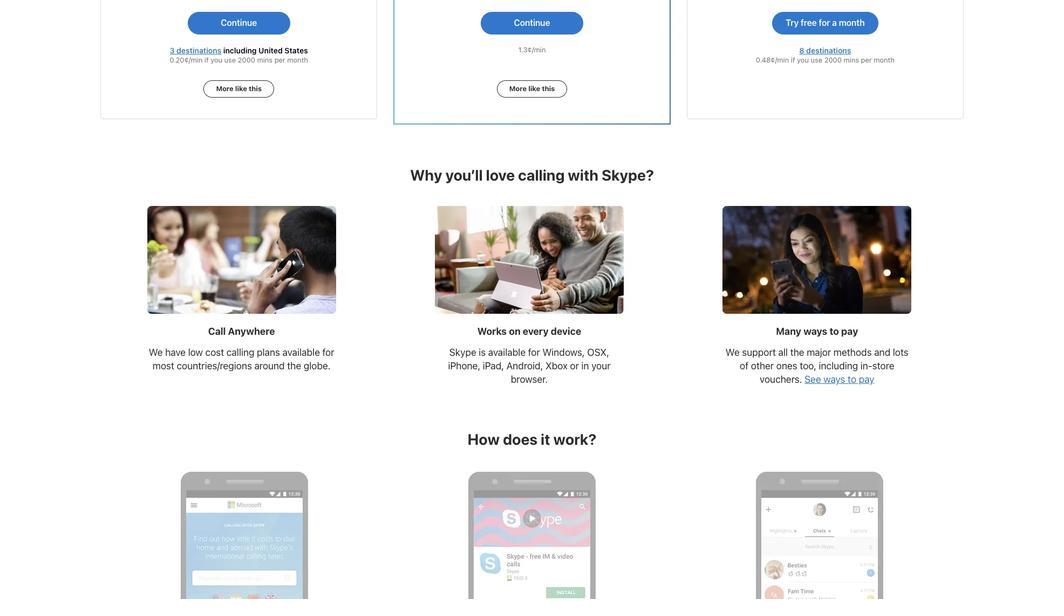 Task type: vqa. For each thing, say whether or not it's contained in the screenshot.
leftmost Continue LINK
yes



Task type: locate. For each thing, give the bounding box(es) containing it.
iphone,
[[448, 360, 480, 372]]

0 horizontal spatial if
[[204, 56, 209, 64]]

we inside we support all the major methods and lots of other ones too, including in-store vouchers.
[[726, 347, 740, 358]]

0 horizontal spatial pay
[[841, 326, 858, 337]]

2 continue from the left
[[514, 18, 550, 28]]

2 2000 from the left
[[824, 56, 842, 64]]

1 we from the left
[[149, 347, 163, 358]]

available up ipad,
[[488, 347, 526, 358]]

2 we from the left
[[726, 347, 740, 358]]

mins down 8 destinations button
[[844, 56, 859, 64]]

calling down call anywhere
[[227, 347, 254, 358]]

per inside "8 destinations 0.48¢/min if you use 2000 mins per month"
[[861, 56, 872, 64]]

countries/regions
[[177, 360, 252, 372]]

2000 inside 3 destinations including united states 0.20¢/min if you use 2000 mins per month
[[238, 56, 255, 64]]

on
[[509, 326, 521, 337]]

1 horizontal spatial more
[[509, 84, 527, 93]]

all
[[778, 347, 788, 358]]

2 you from the left
[[797, 56, 809, 64]]

available
[[283, 347, 320, 358], [488, 347, 526, 358]]

we left support
[[726, 347, 740, 358]]

osx,
[[587, 347, 609, 358]]

in-
[[861, 360, 873, 372]]

why you'll love calling with skype?
[[410, 166, 654, 184]]

see ways to pay link
[[805, 374, 875, 385]]

2 available from the left
[[488, 347, 526, 358]]

in
[[582, 360, 589, 372]]

works on every device
[[477, 326, 581, 337]]

pay up methods
[[841, 326, 858, 337]]

you
[[211, 56, 222, 64], [797, 56, 809, 64]]

calling inside the 'we have low cost calling plans available for most countries/regions around the globe.'
[[227, 347, 254, 358]]

0 horizontal spatial continue
[[221, 18, 257, 28]]

1 horizontal spatial we
[[726, 347, 740, 358]]

more like this button down "1.3¢/min"
[[497, 80, 567, 98]]

more like this
[[216, 84, 262, 93], [509, 84, 555, 93]]

like
[[235, 84, 247, 93], [528, 84, 540, 93]]

month inside 3 destinations including united states 0.20¢/min if you use 2000 mins per month
[[287, 56, 308, 64]]

0 horizontal spatial like
[[235, 84, 247, 93]]

more like this down 3 destinations including united states 0.20¢/min if you use 2000 mins per month
[[216, 84, 262, 93]]

0 horizontal spatial more like this
[[216, 84, 262, 93]]

for up globe.
[[322, 347, 334, 358]]

how does it work?
[[468, 431, 597, 448]]

for inside the 'we have low cost calling plans available for most countries/regions around the globe.'
[[322, 347, 334, 358]]

use inside 3 destinations including united states 0.20¢/min if you use 2000 mins per month
[[224, 56, 236, 64]]

0 horizontal spatial more like this button
[[204, 80, 274, 98]]

call
[[208, 326, 226, 337]]

a
[[832, 18, 837, 28]]

0 horizontal spatial to
[[830, 326, 839, 337]]

destinations
[[177, 46, 221, 55], [806, 46, 851, 55]]

more like this button
[[204, 80, 274, 98], [497, 80, 567, 98]]

including left "united"
[[223, 46, 257, 55]]

you down 8
[[797, 56, 809, 64]]

1 horizontal spatial available
[[488, 347, 526, 358]]

1 vertical spatial ways
[[824, 374, 845, 385]]

0 horizontal spatial calling
[[227, 347, 254, 358]]

continue link
[[188, 12, 290, 35], [481, 12, 583, 35]]

to down methods
[[848, 374, 857, 385]]

2 horizontal spatial for
[[819, 18, 830, 28]]

call anywhere
[[208, 326, 275, 337]]

0 horizontal spatial this
[[249, 84, 262, 93]]

1 vertical spatial to
[[848, 374, 857, 385]]

2 continue link from the left
[[481, 12, 583, 35]]

we inside the 'we have low cost calling plans available for most countries/regions around the globe.'
[[149, 347, 163, 358]]

0 horizontal spatial more
[[216, 84, 234, 93]]

1 vertical spatial calling
[[227, 347, 254, 358]]

continue link up 3 destinations including united states 0.20¢/min if you use 2000 mins per month
[[188, 12, 290, 35]]

0 horizontal spatial month
[[287, 56, 308, 64]]

2 mins from the left
[[844, 56, 859, 64]]

1 you from the left
[[211, 56, 222, 64]]

1 per from the left
[[275, 56, 285, 64]]

1 horizontal spatial mins
[[844, 56, 859, 64]]

does
[[503, 431, 538, 448]]

1 use from the left
[[224, 56, 236, 64]]

1 horizontal spatial more like this button
[[497, 80, 567, 98]]

1 vertical spatial pay
[[859, 374, 875, 385]]

continue
[[221, 18, 257, 28], [514, 18, 550, 28]]

available inside the 'we have low cost calling plans available for most countries/regions around the globe.'
[[283, 347, 320, 358]]

per
[[275, 56, 285, 64], [861, 56, 872, 64]]

2 destinations from the left
[[806, 46, 851, 55]]

the
[[790, 347, 804, 358], [287, 360, 301, 372]]

0 horizontal spatial available
[[283, 347, 320, 358]]

we
[[149, 347, 163, 358], [726, 347, 740, 358]]

1 horizontal spatial more like this
[[509, 84, 555, 93]]

0 horizontal spatial we
[[149, 347, 163, 358]]

more
[[216, 84, 234, 93], [509, 84, 527, 93]]

device
[[551, 326, 581, 337]]

continue link up "1.3¢/min"
[[481, 12, 583, 35]]

we for we have low cost calling plans available for most countries/regions around the globe.
[[149, 347, 163, 358]]

use
[[224, 56, 236, 64], [811, 56, 823, 64]]

1.3¢/min
[[518, 45, 546, 54]]

2 per from the left
[[861, 56, 872, 64]]

including inside 3 destinations including united states 0.20¢/min if you use 2000 mins per month
[[223, 46, 257, 55]]

ways
[[804, 326, 827, 337], [824, 374, 845, 385]]

available up globe.
[[283, 347, 320, 358]]

1 horizontal spatial to
[[848, 374, 857, 385]]

like down "1.3¢/min"
[[528, 84, 540, 93]]

to up major at bottom
[[830, 326, 839, 337]]

if
[[204, 56, 209, 64], [791, 56, 795, 64]]

mins
[[257, 56, 273, 64], [844, 56, 859, 64]]

1 horizontal spatial like
[[528, 84, 540, 93]]

major
[[807, 347, 831, 358]]

buy skype credit or a subscription by searching the country and select the subscription and pay image
[[186, 491, 303, 600]]

for
[[819, 18, 830, 28], [322, 347, 334, 358], [528, 347, 540, 358]]

month
[[839, 18, 865, 28], [287, 56, 308, 64], [874, 56, 895, 64]]

1 horizontal spatial per
[[861, 56, 872, 64]]

0 horizontal spatial the
[[287, 360, 301, 372]]

like down 3 destinations including united states 0.20¢/min if you use 2000 mins per month
[[235, 84, 247, 93]]

0 vertical spatial the
[[790, 347, 804, 358]]

destinations inside "8 destinations 0.48¢/min if you use 2000 mins per month"
[[806, 46, 851, 55]]

plans
[[257, 347, 280, 358]]

1 horizontal spatial if
[[791, 56, 795, 64]]

1 horizontal spatial pay
[[859, 374, 875, 385]]

2 more like this button from the left
[[497, 80, 567, 98]]

1 available from the left
[[283, 347, 320, 358]]

try
[[786, 18, 799, 28]]

1 vertical spatial including
[[819, 360, 858, 372]]

1 horizontal spatial you
[[797, 56, 809, 64]]

0 horizontal spatial for
[[322, 347, 334, 358]]

0 horizontal spatial destinations
[[177, 46, 221, 55]]

2 more like this from the left
[[509, 84, 555, 93]]

the inside the 'we have low cost calling plans available for most countries/regions around the globe.'
[[287, 360, 301, 372]]

if right 0.48¢/min
[[791, 56, 795, 64]]

month inside "8 destinations 0.48¢/min if you use 2000 mins per month"
[[874, 56, 895, 64]]

8 destinations button
[[799, 46, 851, 55]]

ipad,
[[483, 360, 504, 372]]

try free for a month
[[786, 18, 865, 28]]

with
[[568, 166, 599, 184]]

ways up major at bottom
[[804, 326, 827, 337]]

0 vertical spatial ways
[[804, 326, 827, 337]]

calling right love
[[518, 166, 565, 184]]

use down 8 destinations button
[[811, 56, 823, 64]]

including
[[223, 46, 257, 55], [819, 360, 858, 372]]

2 if from the left
[[791, 56, 795, 64]]

ways for see
[[824, 374, 845, 385]]

0 vertical spatial to
[[830, 326, 839, 337]]

0 horizontal spatial including
[[223, 46, 257, 55]]

1 mins from the left
[[257, 56, 273, 64]]

0 horizontal spatial continue link
[[188, 12, 290, 35]]

1 continue link from the left
[[188, 12, 290, 35]]

free
[[801, 18, 817, 28]]

more like this button down 3 destinations including united states 0.20¢/min if you use 2000 mins per month
[[204, 80, 274, 98]]

pay down in- on the right
[[859, 374, 875, 385]]

destinations for continue
[[177, 46, 221, 55]]

cost
[[205, 347, 224, 358]]

we up most
[[149, 347, 163, 358]]

2000
[[238, 56, 255, 64], [824, 56, 842, 64]]

0 vertical spatial including
[[223, 46, 257, 55]]

the inside we support all the major methods and lots of other ones too, including in-store vouchers.
[[790, 347, 804, 358]]

destinations right 8
[[806, 46, 851, 55]]

more like this down "1.3¢/min"
[[509, 84, 555, 93]]

0 horizontal spatial use
[[224, 56, 236, 64]]

0.20¢/min
[[170, 56, 203, 64]]

for up android,
[[528, 347, 540, 358]]

0 horizontal spatial you
[[211, 56, 222, 64]]

pay
[[841, 326, 858, 337], [859, 374, 875, 385]]

continue up 3 destinations including united states 0.20¢/min if you use 2000 mins per month
[[221, 18, 257, 28]]

destinations for try free for a month
[[806, 46, 851, 55]]

for left a on the right of page
[[819, 18, 830, 28]]

0 horizontal spatial per
[[275, 56, 285, 64]]

love
[[486, 166, 515, 184]]

you inside "8 destinations 0.48¢/min if you use 2000 mins per month"
[[797, 56, 809, 64]]

1 more like this button from the left
[[204, 80, 274, 98]]

to
[[830, 326, 839, 337], [848, 374, 857, 385]]

including up see ways to pay
[[819, 360, 858, 372]]

2 more from the left
[[509, 84, 527, 93]]

destinations inside 3 destinations including united states 0.20¢/min if you use 2000 mins per month
[[177, 46, 221, 55]]

we support all the major methods and lots of other ones too, including in-store vouchers.
[[726, 347, 909, 385]]

1 horizontal spatial this
[[542, 84, 555, 93]]

more down "1.3¢/min"
[[509, 84, 527, 93]]

too,
[[800, 360, 816, 372]]

0 horizontal spatial 2000
[[238, 56, 255, 64]]

1 horizontal spatial for
[[528, 347, 540, 358]]

this
[[249, 84, 262, 93], [542, 84, 555, 93]]

calling
[[518, 166, 565, 184], [227, 347, 254, 358]]

the right "all" on the bottom right
[[790, 347, 804, 358]]

continue up "1.3¢/min"
[[514, 18, 550, 28]]

skype
[[449, 347, 476, 358]]

this down "1.3¢/min"
[[542, 84, 555, 93]]

store
[[873, 360, 895, 372]]

1 horizontal spatial including
[[819, 360, 858, 372]]

globe.
[[304, 360, 331, 372]]

destinations up 0.20¢/min
[[177, 46, 221, 55]]

1 vertical spatial the
[[287, 360, 301, 372]]

0 horizontal spatial mins
[[257, 56, 273, 64]]

pay for many ways to pay
[[841, 326, 858, 337]]

use right 0.20¢/min
[[224, 56, 236, 64]]

0 vertical spatial pay
[[841, 326, 858, 337]]

mins down "united"
[[257, 56, 273, 64]]

see
[[805, 374, 821, 385]]

more down 3 destinations including united states 0.20¢/min if you use 2000 mins per month
[[216, 84, 234, 93]]

1 horizontal spatial continue link
[[481, 12, 583, 35]]

0 vertical spatial calling
[[518, 166, 565, 184]]

vouchers.
[[760, 374, 802, 385]]

1 destinations from the left
[[177, 46, 221, 55]]

methods
[[834, 347, 872, 358]]

you down 3 destinations button
[[211, 56, 222, 64]]

1 if from the left
[[204, 56, 209, 64]]

1 horizontal spatial the
[[790, 347, 804, 358]]

1 horizontal spatial continue
[[514, 18, 550, 28]]

support
[[742, 347, 776, 358]]

you inside 3 destinations including united states 0.20¢/min if you use 2000 mins per month
[[211, 56, 222, 64]]

1 horizontal spatial 2000
[[824, 56, 842, 64]]

the left globe.
[[287, 360, 301, 372]]

2 use from the left
[[811, 56, 823, 64]]

1 horizontal spatial use
[[811, 56, 823, 64]]

1 2000 from the left
[[238, 56, 255, 64]]

1 horizontal spatial destinations
[[806, 46, 851, 55]]

this down 3 destinations including united states 0.20¢/min if you use 2000 mins per month
[[249, 84, 262, 93]]

we have low cost calling plans available for most countries/regions around the globe.
[[149, 347, 334, 372]]

2 horizontal spatial month
[[874, 56, 895, 64]]

other
[[751, 360, 774, 372]]

many
[[776, 326, 801, 337]]

ways right see
[[824, 374, 845, 385]]

if down 3 destinations button
[[204, 56, 209, 64]]



Task type: describe. For each thing, give the bounding box(es) containing it.
ways for many
[[804, 326, 827, 337]]

1 horizontal spatial month
[[839, 18, 865, 28]]

work?
[[553, 431, 597, 448]]

pay for see ways to pay
[[859, 374, 875, 385]]

available inside skype is available for windows, osx, iphone, ipad, android, xbox or in your browser.
[[488, 347, 526, 358]]

how
[[468, 431, 500, 448]]

you'll
[[445, 166, 483, 184]]

per inside 3 destinations including united states 0.20¢/min if you use 2000 mins per month
[[275, 56, 285, 64]]

we for we support all the major methods and lots of other ones too, including in-store vouchers.
[[726, 347, 740, 358]]

windows,
[[543, 347, 585, 358]]

8
[[799, 46, 804, 55]]

continue link for first more like this button
[[188, 12, 290, 35]]

1 continue from the left
[[221, 18, 257, 28]]

for inside skype is available for windows, osx, iphone, ipad, android, xbox or in your browser.
[[528, 347, 540, 358]]

ones
[[776, 360, 797, 372]]

is
[[479, 347, 486, 358]]

to for see ways to pay
[[848, 374, 857, 385]]

8 destinations 0.48¢/min if you use 2000 mins per month
[[756, 46, 895, 64]]

low
[[188, 347, 203, 358]]

it
[[541, 431, 550, 448]]

have
[[165, 347, 186, 358]]

xbox
[[546, 360, 568, 372]]

3 destinations including united states 0.20¢/min if you use 2000 mins per month
[[170, 46, 308, 64]]

including inside we support all the major methods and lots of other ones too, including in-store vouchers.
[[819, 360, 858, 372]]

3
[[170, 46, 175, 55]]

your
[[592, 360, 611, 372]]

mins inside "8 destinations 0.48¢/min if you use 2000 mins per month"
[[844, 56, 859, 64]]

mins inside 3 destinations including united states 0.20¢/min if you use 2000 mins per month
[[257, 56, 273, 64]]

and
[[874, 347, 891, 358]]

browser.
[[511, 374, 548, 385]]

anywhere
[[228, 326, 275, 337]]

1 more like this from the left
[[216, 84, 262, 93]]

why
[[410, 166, 442, 184]]

1 horizontal spatial calling
[[518, 166, 565, 184]]

see ways to pay
[[805, 374, 875, 385]]

get skype by downloading it from app store and click on install image
[[474, 491, 590, 600]]

3 destinations button
[[170, 46, 221, 55]]

0.48¢/min
[[756, 56, 789, 64]]

every
[[523, 326, 549, 337]]

continue link for second more like this button from left
[[481, 12, 583, 35]]

of
[[740, 360, 749, 372]]

to for many ways to pay
[[830, 326, 839, 337]]

android,
[[507, 360, 543, 372]]

around
[[254, 360, 285, 372]]

1 this from the left
[[249, 84, 262, 93]]

united
[[259, 46, 283, 55]]

works
[[477, 326, 507, 337]]

2000 inside "8 destinations 0.48¢/min if you use 2000 mins per month"
[[824, 56, 842, 64]]

1 like from the left
[[235, 84, 247, 93]]

many ways to pay
[[776, 326, 858, 337]]

skype?
[[602, 166, 654, 184]]

if inside "8 destinations 0.48¢/min if you use 2000 mins per month"
[[791, 56, 795, 64]]

2 like from the left
[[528, 84, 540, 93]]

lots
[[893, 347, 909, 358]]

if inside 3 destinations including united states 0.20¢/min if you use 2000 mins per month
[[204, 56, 209, 64]]

use inside "8 destinations 0.48¢/min if you use 2000 mins per month"
[[811, 56, 823, 64]]

try free for a month link
[[772, 12, 878, 35]]

most
[[153, 360, 174, 372]]

1 more from the left
[[216, 84, 234, 93]]

showing start calling by going to dialpad and dial the number and click on call image
[[762, 491, 878, 600]]

2 this from the left
[[542, 84, 555, 93]]

skype is available for windows, osx, iphone, ipad, android, xbox or in your browser.
[[448, 347, 611, 385]]

or
[[570, 360, 579, 372]]

states
[[285, 46, 308, 55]]



